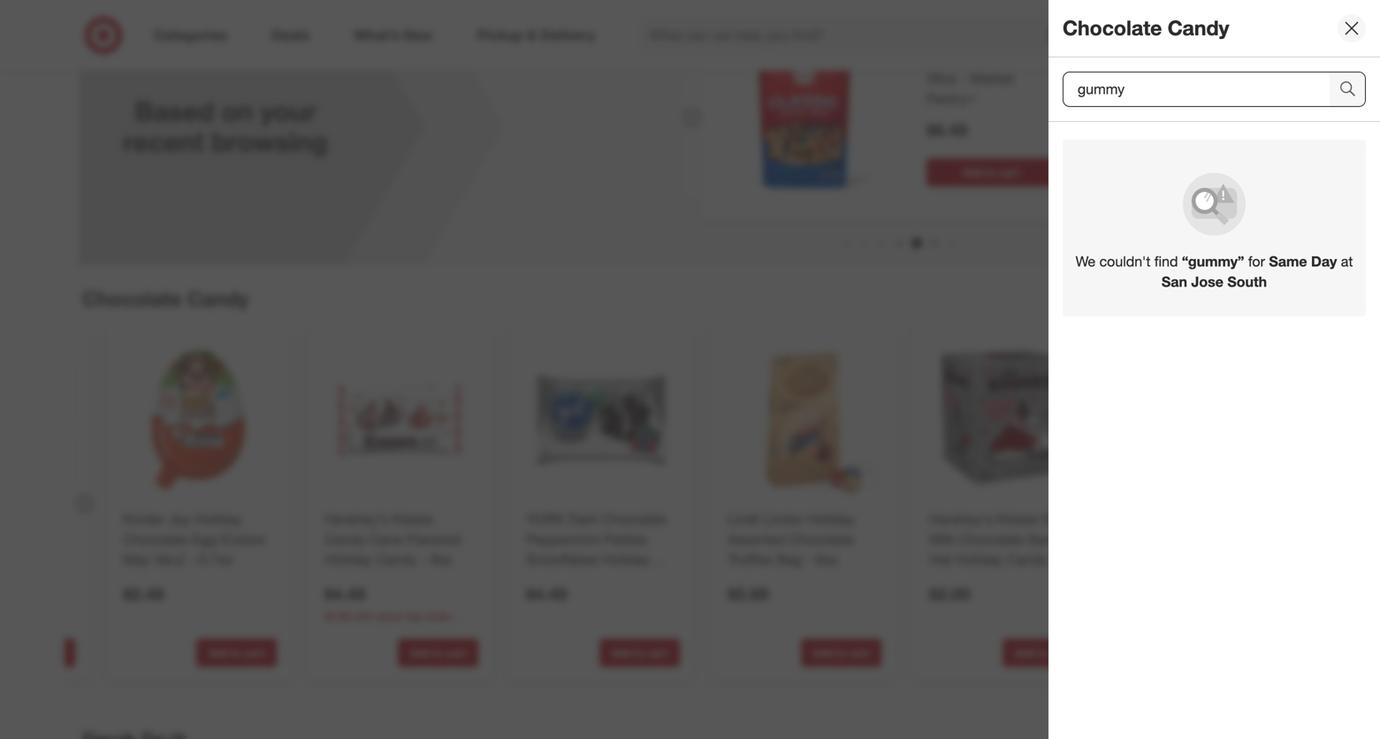 Task type: vqa. For each thing, say whether or not it's contained in the screenshot.
Kisses corresponding to Hershey's Kisses Solid Milk Chocolate Santa Hat Holiday Candy - 1.45oz $2.00
yes



Task type: describe. For each thing, give the bounding box(es) containing it.
9.6oz
[[581, 571, 615, 588]]

order
[[426, 609, 452, 623]]

magnifying glass with warning symbol image
[[1181, 171, 1248, 238]]

san
[[1162, 273, 1188, 290]]

truffles
[[728, 551, 773, 568]]

lindor
[[764, 511, 804, 528]]

$4.49 inside york dark chocolate peppermint patties snowflakes holiday candy - 9.6oz $4.49
[[526, 584, 567, 604]]

add to cart for $5.69
[[813, 646, 870, 660]]

cart inside $6.49 add to cart
[[999, 166, 1020, 179]]

to for $4.49
[[635, 646, 645, 660]]

york dark chocolate peppermint patties snowflakes holiday candy - 9.6oz link
[[526, 509, 677, 588]]

joy
[[168, 511, 190, 528]]

based
[[135, 95, 214, 127]]

chocolate inside kinder joy holiday chocolate egg (colors may vary) - 0.7oz
[[123, 531, 188, 548]]

kisses for hershey's kisses candy cane flavored holiday candy - 9oz
[[392, 511, 433, 528]]

What can we help you find? suggestions appear below search field
[[638, 16, 1079, 55]]

(colors
[[221, 531, 266, 548]]

hershey's for hershey's kisses solid milk chocolate santa hat holiday candy - 1.45oz $2.00
[[930, 511, 993, 528]]

hat
[[930, 551, 952, 568]]

0.7oz
[[198, 551, 233, 568]]

egg
[[192, 531, 217, 548]]

to for $2.49
[[231, 646, 241, 660]]

to inside $6.49 add to cart
[[986, 166, 996, 179]]

holiday inside hershey's kisses solid milk chocolate santa hat holiday candy - 1.45oz $2.00
[[956, 551, 1003, 568]]

patties
[[604, 531, 647, 548]]

$2.49
[[123, 584, 164, 604]]

chocolate inside lindt lindor holiday assorted chocolate truffles bag - 6oz
[[789, 531, 854, 548]]

trail
[[977, 50, 1001, 67]]

hershey's kisses solid milk chocolate santa hat holiday candy - 1.45oz link
[[930, 509, 1080, 588]]

cart for $2.49
[[244, 646, 265, 660]]

hershey's kisses candy cane flavored holiday candy - 9oz
[[325, 511, 461, 568]]

add inside $6.49 add to cart
[[963, 166, 983, 179]]

$3.99 with same-day order services button
[[325, 609, 479, 638]]

hershey's for hershey's kisses candy cane flavored holiday candy - 9oz
[[325, 511, 388, 528]]

$6.49 add to cart
[[927, 120, 1020, 179]]

holiday inside kinder joy holiday chocolate egg (colors may vary) - 0.7oz
[[194, 511, 242, 528]]

same-
[[376, 609, 406, 623]]

add to cart for $4.49
[[611, 646, 668, 660]]

- inside kinder joy holiday chocolate egg (colors may vary) - 0.7oz
[[189, 551, 194, 568]]

on
[[222, 95, 253, 127]]

"
[[1182, 253, 1188, 270]]

add for $2.00
[[1015, 646, 1035, 660]]

$3.99
[[325, 609, 351, 623]]

Find items for Delivery search field
[[1064, 73, 1330, 106]]

for
[[1248, 253, 1265, 270]]

peppermint
[[526, 531, 600, 548]]

assorted
[[728, 531, 785, 548]]

hershey's kisses solid milk chocolate santa hat holiday candy - 1.45oz $2.00
[[930, 511, 1074, 604]]

with
[[353, 609, 373, 623]]

bag
[[777, 551, 802, 568]]

0 horizontal spatial chocolate candy
[[82, 287, 249, 311]]

browsing
[[211, 126, 328, 158]]

$4.49 inside the $4.49 $3.99 with same-day order services
[[325, 584, 366, 604]]

classic trail mix - 26oz - market pantry™ link
[[927, 49, 1056, 109]]

add for $5.69
[[813, 646, 833, 660]]

- inside hershey's kisses candy cane flavored holiday candy - 9oz
[[421, 551, 426, 568]]

classic
[[927, 50, 973, 67]]

search
[[1066, 28, 1109, 46]]

- right mix
[[1032, 50, 1037, 67]]

cane
[[370, 531, 403, 548]]

- inside lindt lindor holiday assorted chocolate truffles bag - 6oz
[[806, 551, 812, 568]]

services
[[325, 625, 364, 638]]

add to cart button for $2.49
[[196, 639, 277, 667]]

to for $2.00
[[1038, 646, 1048, 660]]

candy inside york dark chocolate peppermint patties snowflakes holiday candy - 9.6oz $4.49
[[526, 571, 567, 588]]

jose
[[1192, 273, 1224, 290]]

same
[[1269, 253, 1308, 270]]



Task type: locate. For each thing, give the bounding box(es) containing it.
1 horizontal spatial chocolate candy
[[1063, 16, 1230, 40]]

may
[[123, 551, 150, 568]]

2 add to cart from the left
[[410, 646, 467, 660]]

chocolate candy
[[1063, 16, 1230, 40], [82, 287, 249, 311]]

lindt lindor holiday assorted chocolate truffles bag - 6oz image
[[724, 341, 882, 499], [724, 341, 882, 499]]

we couldn't find " gummy " for same day at san jose south
[[1076, 253, 1353, 290]]

hershey's kisses solid milk chocolate santa hat holiday candy - 1.45oz image
[[926, 341, 1083, 499], [926, 341, 1083, 499]]

chocolate inside the chocolate candy dialog
[[1063, 16, 1162, 40]]

day
[[406, 609, 423, 623]]

lindt lindor holiday assorted chocolate truffles bag - 6oz
[[728, 511, 855, 568]]

0 horizontal spatial kisses
[[392, 511, 433, 528]]

santa
[[1028, 531, 1065, 548]]

classic trail mix - 26oz - market pantry™
[[927, 50, 1037, 108]]

cart
[[999, 166, 1020, 179], [244, 646, 265, 660], [446, 646, 467, 660], [648, 646, 668, 660], [849, 646, 870, 660], [1051, 646, 1072, 660]]

kisses up "flavored"
[[392, 511, 433, 528]]

at
[[1341, 253, 1353, 270]]

9oz
[[430, 551, 453, 568]]

holiday up egg
[[194, 511, 242, 528]]

4 add to cart from the left
[[813, 646, 870, 660]]

- inside york dark chocolate peppermint patties snowflakes holiday candy - 9.6oz $4.49
[[571, 571, 577, 588]]

hershey's up the cane
[[325, 511, 388, 528]]

add to cart for $2.00
[[1015, 646, 1072, 660]]

1 $4.49 from the left
[[325, 584, 366, 604]]

$4.49 down 'snowflakes' on the bottom left of page
[[526, 584, 567, 604]]

1.45oz
[[930, 571, 972, 588]]

add to cart button for $2.00
[[1003, 639, 1083, 667]]

we
[[1076, 253, 1096, 270]]

holiday inside lindt lindor holiday assorted chocolate truffles bag - 6oz
[[808, 511, 855, 528]]

couldn't
[[1100, 253, 1151, 270]]

0 horizontal spatial hershey's
[[325, 511, 388, 528]]

1 horizontal spatial hershey's
[[930, 511, 993, 528]]

add
[[963, 166, 983, 179], [208, 646, 228, 660], [410, 646, 430, 660], [611, 646, 632, 660], [813, 646, 833, 660], [1015, 646, 1035, 660]]

candy
[[1168, 16, 1230, 40], [187, 287, 249, 311], [325, 531, 366, 548], [376, 551, 417, 568], [1007, 551, 1048, 568], [526, 571, 567, 588]]

- down santa
[[1052, 551, 1058, 568]]

kinder joy holiday chocolate egg (colors may vary) - 0.7oz image
[[120, 341, 277, 499], [120, 341, 277, 499]]

kisses inside hershey's kisses solid milk chocolate santa hat holiday candy - 1.45oz $2.00
[[997, 511, 1038, 528]]

cart for $5.69
[[849, 646, 870, 660]]

2 kisses from the left
[[997, 511, 1038, 528]]

1 horizontal spatial kisses
[[997, 511, 1038, 528]]

your
[[261, 95, 316, 127]]

1 add to cart from the left
[[208, 646, 265, 660]]

kisses up santa
[[997, 511, 1038, 528]]

york dark chocolate peppermint patties snowflakes holiday candy - 9.6oz image
[[523, 341, 680, 499], [523, 341, 680, 499]]

based on your recent browsing
[[123, 95, 328, 158]]

classic trail mix - 26oz - market pantry™ image
[[715, 29, 891, 206], [715, 29, 891, 206]]

hershey's inside hershey's kisses solid milk chocolate santa hat holiday candy - 1.45oz $2.00
[[930, 511, 993, 528]]

$4.49 up the $3.99
[[325, 584, 366, 604]]

26oz
[[927, 70, 957, 87]]

search button
[[1066, 16, 1109, 58]]

candy inside hershey's kisses solid milk chocolate santa hat holiday candy - 1.45oz $2.00
[[1007, 551, 1048, 568]]

3 add to cart from the left
[[611, 646, 668, 660]]

- right vary)
[[189, 551, 194, 568]]

lindt
[[728, 511, 760, 528]]

york
[[526, 511, 564, 528]]

0 vertical spatial chocolate candy
[[1063, 16, 1230, 40]]

2 $4.49 from the left
[[526, 584, 567, 604]]

find
[[1155, 253, 1178, 270]]

add to cart for $2.49
[[208, 646, 265, 660]]

kisses inside hershey's kisses candy cane flavored holiday candy - 9oz
[[392, 511, 433, 528]]

milk
[[930, 531, 955, 548]]

ghirardelli holiday peppermint bark chocolate squares - 5.4oz image
[[0, 341, 75, 499], [0, 341, 75, 499]]

$2.00
[[930, 584, 970, 604]]

mix
[[1005, 50, 1028, 67]]

york dark chocolate peppermint patties snowflakes holiday candy - 9.6oz $4.49
[[526, 511, 667, 604]]

hershey's kisses candy cane flavored holiday candy - 9oz image
[[321, 341, 479, 499], [321, 341, 479, 499]]

holiday inside york dark chocolate peppermint patties snowflakes holiday candy - 9.6oz $4.49
[[602, 551, 650, 568]]

day
[[1311, 253, 1337, 270]]

$6.49
[[927, 120, 968, 140]]

1 vertical spatial chocolate candy
[[82, 287, 249, 311]]

cart for $4.49
[[648, 646, 668, 660]]

chocolate candy dialog
[[1049, 0, 1380, 739]]

$4.49 $3.99 with same-day order services
[[325, 584, 452, 638]]

kinder joy holiday chocolate egg (colors may vary) - 0.7oz
[[123, 511, 266, 568]]

5 add to cart from the left
[[1015, 646, 1072, 660]]

holiday
[[194, 511, 242, 528], [808, 511, 855, 528], [325, 551, 372, 568], [602, 551, 650, 568], [956, 551, 1003, 568]]

holiday up 1.45oz
[[956, 551, 1003, 568]]

vary)
[[154, 551, 185, 568]]

- inside hershey's kisses solid milk chocolate santa hat holiday candy - 1.45oz $2.00
[[1052, 551, 1058, 568]]

hershey's
[[325, 511, 388, 528], [930, 511, 993, 528]]

- left "9oz"
[[421, 551, 426, 568]]

"
[[1238, 253, 1245, 270]]

$4.49
[[325, 584, 366, 604], [526, 584, 567, 604]]

hershey's kisses candy cane flavored holiday candy - 9oz link
[[325, 509, 475, 570]]

solid
[[1042, 511, 1074, 528]]

6oz
[[816, 551, 838, 568]]

chocolate candy inside dialog
[[1063, 16, 1230, 40]]

gummy
[[1188, 253, 1238, 270]]

market
[[971, 70, 1014, 87]]

hershey's up milk
[[930, 511, 993, 528]]

kisses for hershey's kisses solid milk chocolate santa hat holiday candy - 1.45oz $2.00
[[997, 511, 1038, 528]]

- right the 26oz
[[961, 70, 967, 87]]

- left 6oz
[[806, 551, 812, 568]]

$5.69
[[728, 584, 769, 604]]

add to cart
[[208, 646, 265, 660], [410, 646, 467, 660], [611, 646, 668, 660], [813, 646, 870, 660], [1015, 646, 1072, 660]]

0 horizontal spatial $4.49
[[325, 584, 366, 604]]

pantry™
[[927, 90, 976, 108]]

kinder joy holiday chocolate egg (colors may vary) - 0.7oz link
[[123, 509, 273, 570]]

cart for $2.00
[[1051, 646, 1072, 660]]

holiday down the patties
[[602, 551, 650, 568]]

kisses
[[392, 511, 433, 528], [997, 511, 1038, 528]]

flavored
[[407, 531, 461, 548]]

lindt lindor holiday assorted chocolate truffles bag - 6oz link
[[728, 509, 878, 570]]

add for $2.49
[[208, 646, 228, 660]]

dark
[[568, 511, 598, 528]]

1 horizontal spatial $4.49
[[526, 584, 567, 604]]

holiday inside hershey's kisses candy cane flavored holiday candy - 9oz
[[325, 551, 372, 568]]

1 hershey's from the left
[[325, 511, 388, 528]]

-
[[1032, 50, 1037, 67], [961, 70, 967, 87], [189, 551, 194, 568], [421, 551, 426, 568], [806, 551, 812, 568], [1052, 551, 1058, 568], [571, 571, 577, 588]]

add for $4.49
[[611, 646, 632, 660]]

hershey's inside hershey's kisses candy cane flavored holiday candy - 9oz
[[325, 511, 388, 528]]

add to cart button
[[927, 159, 1056, 187], [196, 639, 277, 667], [398, 639, 479, 667], [600, 639, 680, 667], [801, 639, 882, 667], [1003, 639, 1083, 667]]

recent
[[123, 126, 204, 158]]

to for $5.69
[[836, 646, 846, 660]]

add to cart button for $5.69
[[801, 639, 882, 667]]

chocolate inside york dark chocolate peppermint patties snowflakes holiday candy - 9.6oz $4.49
[[602, 511, 667, 528]]

- down 'snowflakes' on the bottom left of page
[[571, 571, 577, 588]]

2 hershey's from the left
[[930, 511, 993, 528]]

1 kisses from the left
[[392, 511, 433, 528]]

add to cart button for $4.49
[[600, 639, 680, 667]]

snowflakes
[[526, 551, 598, 568]]

candy inside the chocolate candy dialog
[[1168, 16, 1230, 40]]

holiday down the cane
[[325, 551, 372, 568]]

chocolate inside hershey's kisses solid milk chocolate santa hat holiday candy - 1.45oz $2.00
[[959, 531, 1024, 548]]

chocolate
[[1063, 16, 1162, 40], [82, 287, 182, 311], [602, 511, 667, 528], [123, 531, 188, 548], [789, 531, 854, 548], [959, 531, 1024, 548]]

kinder
[[123, 511, 164, 528]]

holiday up 6oz
[[808, 511, 855, 528]]

south
[[1228, 273, 1267, 290]]

to
[[986, 166, 996, 179], [231, 646, 241, 660], [433, 646, 443, 660], [635, 646, 645, 660], [836, 646, 846, 660], [1038, 646, 1048, 660]]



